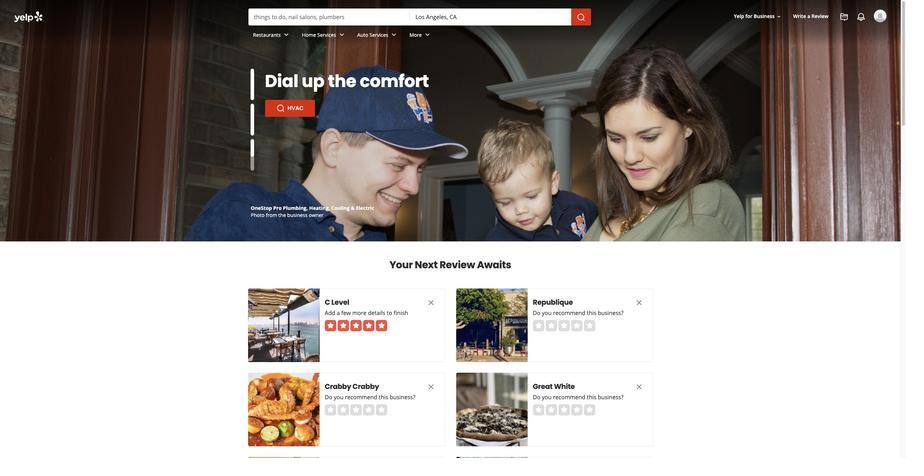 Task type: vqa. For each thing, say whether or not it's contained in the screenshot.
second the They from left
no



Task type: locate. For each thing, give the bounding box(es) containing it.
recommend down republique link
[[553, 309, 586, 317]]

comfort
[[360, 69, 429, 93]]

republique
[[533, 297, 573, 307]]

crabby
[[325, 382, 351, 392], [353, 382, 379, 392]]

1 horizontal spatial a
[[808, 13, 811, 20]]

rating element
[[533, 320, 595, 331], [325, 404, 387, 416], [533, 404, 595, 416]]

recommend down white
[[553, 393, 586, 401]]

1 horizontal spatial the
[[328, 69, 356, 93]]

select slide image
[[251, 69, 254, 100], [251, 104, 254, 135], [251, 123, 254, 155]]

(no rating) image down white
[[533, 404, 595, 416]]

awaits
[[477, 258, 511, 272]]

1 vertical spatial a
[[337, 309, 340, 317]]

do you recommend this business?
[[533, 309, 624, 317], [325, 393, 416, 401], [533, 393, 624, 401]]

do you recommend this business? down 'crabby crabby' link at the bottom left of the page
[[325, 393, 416, 401]]

recommend for republique
[[553, 309, 586, 317]]

you down the republique
[[542, 309, 552, 317]]

do down great
[[533, 393, 541, 401]]

the down pro
[[279, 212, 286, 218]]

auto
[[357, 31, 368, 38]]

do you recommend this business? down republique link
[[533, 309, 624, 317]]

1 vertical spatial the
[[279, 212, 286, 218]]

24 chevron down v2 image right auto services
[[390, 31, 398, 39]]

auto services
[[357, 31, 388, 38]]

plumbing,
[[283, 205, 308, 211]]

business? down 'crabby crabby' link at the bottom left of the page
[[390, 393, 416, 401]]

do you recommend this business? for crabby crabby
[[325, 393, 416, 401]]

auto services link
[[352, 25, 404, 46]]

none field find
[[254, 13, 404, 21]]

3 24 chevron down v2 image from the left
[[423, 31, 432, 39]]

24 chevron down v2 image inside restaurants link
[[282, 31, 291, 39]]

0 horizontal spatial services
[[317, 31, 336, 38]]

rating element down crabby crabby
[[325, 404, 387, 416]]

None search field
[[249, 8, 593, 25]]

2 crabby from the left
[[353, 382, 379, 392]]

2 services from the left
[[370, 31, 388, 38]]

onestop pro plumbing, heating, cooling & electric link
[[251, 205, 374, 211]]

services
[[317, 31, 336, 38], [370, 31, 388, 38]]

you
[[542, 309, 552, 317], [334, 393, 344, 401], [542, 393, 552, 401]]

business?
[[598, 309, 624, 317], [390, 393, 416, 401], [598, 393, 624, 401]]

0 horizontal spatial none field
[[254, 13, 404, 21]]

great
[[533, 382, 553, 392]]

hvac
[[288, 104, 304, 112]]

(no rating) image for crabby crabby
[[325, 404, 387, 416]]

(no rating) image down the republique
[[533, 320, 595, 331]]

up
[[302, 69, 325, 93]]

a for few
[[337, 309, 340, 317]]

c
[[325, 297, 330, 307]]

the right 'up'
[[328, 69, 356, 93]]

24 chevron down v2 image
[[282, 31, 291, 39], [390, 31, 398, 39], [423, 31, 432, 39]]

rating element for crabby crabby
[[325, 404, 387, 416]]

2 horizontal spatial 24 chevron down v2 image
[[423, 31, 432, 39]]

review right "write"
[[812, 13, 829, 20]]

onestop pro plumbing, heating, cooling & electric photo from the business owner
[[251, 205, 374, 218]]

this down great white link
[[587, 393, 597, 401]]

home services link
[[296, 25, 352, 46]]

crabby crabby
[[325, 382, 379, 392]]

2 select slide image from the top
[[251, 104, 254, 135]]

the
[[328, 69, 356, 93], [279, 212, 286, 218]]

rating element down the republique
[[533, 320, 595, 331]]

rating element down white
[[533, 404, 595, 416]]

0 vertical spatial a
[[808, 13, 811, 20]]

24 chevron down v2 image inside more link
[[423, 31, 432, 39]]

0 horizontal spatial crabby
[[325, 382, 351, 392]]

1 services from the left
[[317, 31, 336, 38]]

dial up the comfort
[[265, 69, 429, 93]]

this down republique link
[[587, 309, 597, 317]]

1 horizontal spatial 24 chevron down v2 image
[[390, 31, 398, 39]]

c level
[[325, 297, 349, 307]]

this for great white
[[587, 393, 597, 401]]

(no rating) image
[[533, 320, 595, 331], [325, 404, 387, 416], [533, 404, 595, 416]]

2 none field from the left
[[416, 13, 566, 21]]

photo
[[251, 212, 265, 218]]

business
[[754, 13, 775, 20]]

dismiss card image for great white
[[635, 383, 644, 391]]

this
[[587, 309, 597, 317], [379, 393, 388, 401], [587, 393, 597, 401]]

0 horizontal spatial a
[[337, 309, 340, 317]]

dismiss card image for republique
[[635, 298, 644, 307]]

the inside onestop pro plumbing, heating, cooling & electric photo from the business owner
[[279, 212, 286, 218]]

dismiss card image
[[635, 298, 644, 307], [427, 383, 435, 391], [635, 383, 644, 391]]

24 chevron down v2 image right restaurants
[[282, 31, 291, 39]]

0 horizontal spatial review
[[440, 258, 475, 272]]

a left few
[[337, 309, 340, 317]]

home
[[302, 31, 316, 38]]

a right "write"
[[808, 13, 811, 20]]

1 crabby from the left
[[325, 382, 351, 392]]

electric
[[356, 205, 374, 211]]

add
[[325, 309, 335, 317]]

services right the auto
[[370, 31, 388, 38]]

review
[[812, 13, 829, 20], [440, 258, 475, 272]]

1 horizontal spatial services
[[370, 31, 388, 38]]

a for review
[[808, 13, 811, 20]]

1 horizontal spatial crabby
[[353, 382, 379, 392]]

24 chevron down v2 image inside auto services link
[[390, 31, 398, 39]]

1 horizontal spatial review
[[812, 13, 829, 20]]

24 chevron down v2 image
[[338, 31, 346, 39]]

recommend
[[553, 309, 586, 317], [345, 393, 377, 401], [553, 393, 586, 401]]

photo of republique image
[[456, 289, 528, 362]]

None field
[[254, 13, 404, 21], [416, 13, 566, 21]]

write a review link
[[791, 10, 832, 23]]

review inside write a review 'link'
[[812, 13, 829, 20]]

photo of great white image
[[456, 373, 528, 446]]

0 horizontal spatial the
[[279, 212, 286, 218]]

business? down great white link
[[598, 393, 624, 401]]

you down crabby crabby
[[334, 393, 344, 401]]

more
[[352, 309, 367, 317]]

review right next
[[440, 258, 475, 272]]

services left 24 chevron down v2 image
[[317, 31, 336, 38]]

do you recommend this business? for republique
[[533, 309, 624, 317]]

this down 'crabby crabby' link at the bottom left of the page
[[379, 393, 388, 401]]

0 horizontal spatial 24 chevron down v2 image
[[282, 31, 291, 39]]

1 none field from the left
[[254, 13, 404, 21]]

1 vertical spatial review
[[440, 258, 475, 272]]

recommend down 'crabby crabby' link at the bottom left of the page
[[345, 393, 377, 401]]

business categories element
[[247, 25, 887, 46]]

none field near
[[416, 13, 566, 21]]

next
[[415, 258, 438, 272]]

photo of crabby crabby image
[[248, 373, 320, 446]]

do for crabby crabby
[[325, 393, 332, 401]]

business? for republique
[[598, 309, 624, 317]]

(no rating) image down crabby crabby
[[325, 404, 387, 416]]

photo of c level image
[[248, 289, 320, 362]]

None search field
[[0, 0, 901, 52]]

do you recommend this business? for great white
[[533, 393, 624, 401]]

3 select slide image from the top
[[251, 123, 254, 155]]

do
[[533, 309, 541, 317], [325, 393, 332, 401], [533, 393, 541, 401]]

a
[[808, 13, 811, 20], [337, 309, 340, 317]]

level
[[331, 297, 349, 307]]

few
[[341, 309, 351, 317]]

you down great
[[542, 393, 552, 401]]

1 horizontal spatial none field
[[416, 13, 566, 21]]

heating,
[[309, 205, 330, 211]]

home services
[[302, 31, 336, 38]]

None radio
[[533, 320, 544, 331], [546, 320, 557, 331], [559, 320, 570, 331], [571, 320, 583, 331], [584, 320, 595, 331], [325, 404, 336, 416], [338, 404, 349, 416], [546, 404, 557, 416], [559, 404, 570, 416], [571, 404, 583, 416], [584, 404, 595, 416], [533, 320, 544, 331], [546, 320, 557, 331], [559, 320, 570, 331], [571, 320, 583, 331], [584, 320, 595, 331], [325, 404, 336, 416], [338, 404, 349, 416], [546, 404, 557, 416], [559, 404, 570, 416], [571, 404, 583, 416], [584, 404, 595, 416]]

business? down republique link
[[598, 309, 624, 317]]

1 24 chevron down v2 image from the left
[[282, 31, 291, 39]]

a inside 'link'
[[808, 13, 811, 20]]

24 chevron down v2 image right more
[[423, 31, 432, 39]]

onestop
[[251, 205, 272, 211]]

details
[[368, 309, 385, 317]]

24 chevron down v2 image for auto services
[[390, 31, 398, 39]]

this for republique
[[587, 309, 597, 317]]

do down the republique
[[533, 309, 541, 317]]

c level link
[[325, 297, 413, 307]]

0 vertical spatial review
[[812, 13, 829, 20]]

do you recommend this business? down great white link
[[533, 393, 624, 401]]

2 24 chevron down v2 image from the left
[[390, 31, 398, 39]]

do down crabby crabby
[[325, 393, 332, 401]]

search image
[[577, 13, 586, 21]]

hvac link
[[265, 100, 315, 117]]

None radio
[[350, 404, 362, 416], [363, 404, 374, 416], [376, 404, 387, 416], [533, 404, 544, 416], [350, 404, 362, 416], [363, 404, 374, 416], [376, 404, 387, 416], [533, 404, 544, 416]]



Task type: describe. For each thing, give the bounding box(es) containing it.
photo of carmelina's image
[[248, 457, 320, 458]]

Find text field
[[254, 13, 404, 21]]

yelp for business button
[[731, 10, 785, 23]]

restaurants
[[253, 31, 281, 38]]

projects image
[[840, 13, 849, 21]]

24 chevron down v2 image for restaurants
[[282, 31, 291, 39]]

this for crabby crabby
[[379, 393, 388, 401]]

explore banner section banner
[[0, 0, 901, 241]]

do for great white
[[533, 393, 541, 401]]

5 star rating image
[[325, 320, 387, 331]]

business? for crabby crabby
[[390, 393, 416, 401]]

owner
[[309, 212, 324, 218]]

&
[[351, 205, 355, 211]]

photo of mas cafe image
[[456, 457, 528, 458]]

more
[[410, 31, 422, 38]]

none search field inside search box
[[249, 8, 593, 25]]

16 chevron down v2 image
[[776, 14, 782, 19]]

your
[[390, 258, 413, 272]]

you for great white
[[542, 393, 552, 401]]

24 chevron down v2 image for more
[[423, 31, 432, 39]]

more link
[[404, 25, 438, 46]]

Near text field
[[416, 13, 566, 21]]

write
[[793, 13, 806, 20]]

recommend for crabby crabby
[[345, 393, 377, 401]]

rating element for great white
[[533, 404, 595, 416]]

rating element for republique
[[533, 320, 595, 331]]

recommend for great white
[[553, 393, 586, 401]]

restaurants link
[[247, 25, 296, 46]]

none search field containing yelp for business
[[0, 0, 901, 52]]

pro
[[273, 205, 282, 211]]

to
[[387, 309, 392, 317]]

business
[[287, 212, 308, 218]]

dial
[[265, 69, 298, 93]]

user actions element
[[729, 9, 897, 52]]

review for a
[[812, 13, 829, 20]]

yelp
[[734, 13, 744, 20]]

great white
[[533, 382, 575, 392]]

tyler b. image
[[874, 10, 887, 22]]

(no rating) image for republique
[[533, 320, 595, 331]]

review for next
[[440, 258, 475, 272]]

services for auto services
[[370, 31, 388, 38]]

you for republique
[[542, 309, 552, 317]]

crabby crabby link
[[325, 382, 413, 392]]

add a few more details to finish
[[325, 309, 408, 317]]

finish
[[394, 309, 408, 317]]

1 select slide image from the top
[[251, 69, 254, 100]]

for
[[746, 13, 753, 20]]

white
[[554, 382, 575, 392]]

you for crabby crabby
[[334, 393, 344, 401]]

services for home services
[[317, 31, 336, 38]]

yelp for business
[[734, 13, 775, 20]]

write a review
[[793, 13, 829, 20]]

dismiss card image
[[427, 298, 435, 307]]

your next review awaits
[[390, 258, 511, 272]]

notifications image
[[857, 13, 866, 21]]

business? for great white
[[598, 393, 624, 401]]

0 vertical spatial the
[[328, 69, 356, 93]]

great white link
[[533, 382, 622, 392]]

(no rating) image for great white
[[533, 404, 595, 416]]

cooling
[[331, 205, 350, 211]]

do for republique
[[533, 309, 541, 317]]

republique link
[[533, 297, 622, 307]]

24 search v2 image
[[276, 104, 285, 113]]

dismiss card image for crabby crabby
[[427, 383, 435, 391]]

from
[[266, 212, 277, 218]]



